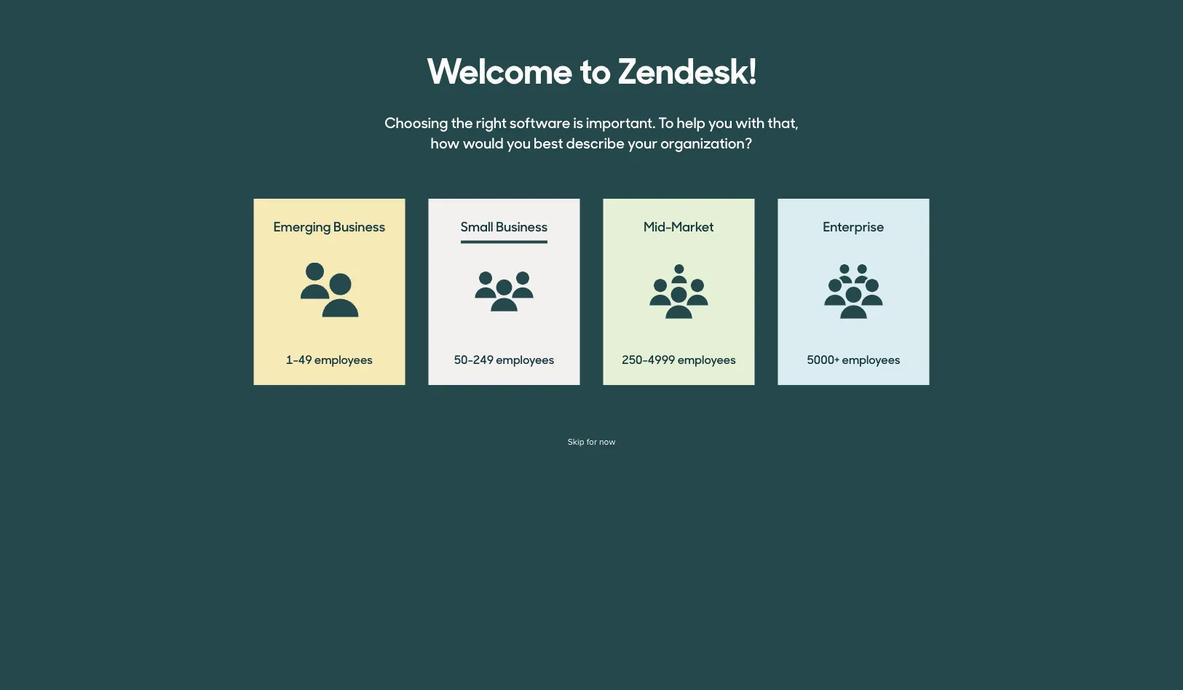Task type: vqa. For each thing, say whether or not it's contained in the screenshot.
would
yes



Task type: locate. For each thing, give the bounding box(es) containing it.
employees for emerging business
[[314, 351, 373, 367]]

employees right 4999
[[678, 351, 736, 367]]

1 horizontal spatial you
[[708, 111, 733, 132]]

organization?
[[661, 132, 753, 152]]

the
[[451, 111, 473, 132]]

business
[[334, 216, 385, 235], [496, 216, 548, 235]]

business right emerging at the left top
[[334, 216, 385, 235]]

employees right 5000+
[[842, 351, 901, 367]]

employees for mid-market
[[678, 351, 736, 367]]

help
[[677, 111, 706, 132]]

2 employees from the left
[[678, 351, 736, 367]]

1-
[[286, 351, 298, 367]]

2 business from the left
[[496, 216, 548, 235]]

employees
[[496, 351, 554, 367], [678, 351, 736, 367], [842, 351, 901, 367], [314, 351, 373, 367]]

you left best
[[507, 132, 531, 152]]

you
[[708, 111, 733, 132], [507, 132, 531, 152]]

0 horizontal spatial business
[[334, 216, 385, 235]]

1 employees from the left
[[496, 351, 554, 367]]

you right help
[[708, 111, 733, 132]]

1 business from the left
[[334, 216, 385, 235]]

249
[[473, 351, 494, 367]]

mid market image
[[650, 264, 708, 319]]

49
[[298, 351, 312, 367]]

smb image
[[475, 272, 533, 312]]

choosing the right software is important. to help you with that, how would you best describe your organization?
[[385, 111, 799, 152]]

employees right '249'
[[496, 351, 554, 367]]

small business
[[461, 216, 548, 235]]

that,
[[768, 111, 799, 132]]

4 employees from the left
[[314, 351, 373, 367]]

1-49 employees
[[286, 351, 373, 367]]

zendesk!
[[618, 42, 757, 93]]

enterprise
[[823, 216, 884, 235]]

important.
[[586, 111, 656, 132]]

emerging business
[[274, 216, 385, 235]]

software
[[510, 111, 571, 132]]

1 horizontal spatial business
[[496, 216, 548, 235]]

emerging
[[274, 216, 331, 235]]

skip for now
[[568, 437, 616, 447]]

for
[[587, 437, 597, 447]]

employees right the 49
[[314, 351, 373, 367]]

mid-
[[644, 216, 672, 235]]

business right small
[[496, 216, 548, 235]]

best
[[534, 132, 563, 152]]

50-249 employees
[[454, 351, 554, 367]]



Task type: describe. For each thing, give the bounding box(es) containing it.
business for emerging business
[[334, 216, 385, 235]]

how
[[431, 132, 460, 152]]

esmb image
[[300, 263, 359, 321]]

5000+ employees
[[807, 351, 901, 367]]

250-
[[622, 351, 648, 367]]

welcome
[[427, 42, 573, 93]]

3 employees from the left
[[842, 351, 901, 367]]

market
[[672, 216, 714, 235]]

with
[[736, 111, 765, 132]]

now
[[599, 437, 616, 447]]

mid-market
[[644, 216, 714, 235]]

skip
[[568, 437, 584, 447]]

business for small business
[[496, 216, 548, 235]]

your
[[628, 132, 658, 152]]

to
[[579, 42, 611, 93]]

5000+
[[807, 351, 840, 367]]

choosing
[[385, 111, 448, 132]]

0 horizontal spatial you
[[507, 132, 531, 152]]

250-4999 employees
[[622, 351, 736, 367]]

right
[[476, 111, 507, 132]]

employees for small business
[[496, 351, 554, 367]]

welcome to zendesk!
[[427, 42, 757, 93]]

4999
[[648, 351, 675, 367]]

would
[[463, 132, 504, 152]]

skip for now link
[[568, 437, 616, 447]]

is
[[573, 111, 583, 132]]

small
[[461, 216, 494, 235]]

enterprise image
[[825, 264, 883, 319]]

to
[[659, 111, 674, 132]]

50-
[[454, 351, 473, 367]]

describe
[[566, 132, 625, 152]]



